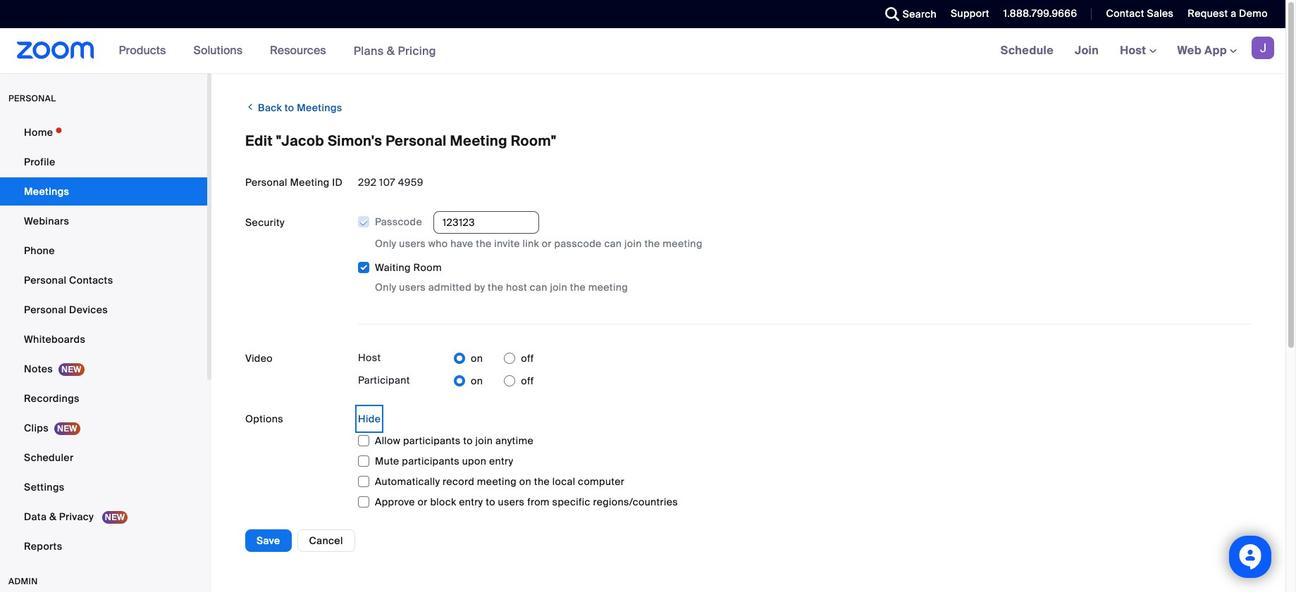 Task type: vqa. For each thing, say whether or not it's contained in the screenshot.
First and Last Name text box
no



Task type: describe. For each thing, give the bounding box(es) containing it.
host option group
[[454, 348, 534, 370]]

automatically record meeting on the local computer
[[375, 476, 625, 489]]

personal for personal devices
[[24, 304, 66, 316]]

off for participant
[[521, 375, 534, 388]]

waiting
[[375, 262, 411, 274]]

clips link
[[0, 414, 207, 443]]

scheduler link
[[0, 444, 207, 472]]

notes
[[24, 363, 53, 376]]

"jacob
[[276, 132, 324, 150]]

meetings navigation
[[990, 28, 1286, 74]]

users for who
[[399, 238, 426, 250]]

invite
[[494, 238, 520, 250]]

on for host
[[471, 353, 483, 365]]

1 vertical spatial meeting
[[588, 281, 628, 294]]

have
[[451, 238, 473, 250]]

support
[[951, 7, 989, 20]]

security group
[[357, 211, 1252, 295]]

product information navigation
[[108, 28, 447, 74]]

back to meetings link
[[245, 96, 342, 119]]

personal contacts
[[24, 274, 113, 287]]

personal meeting id
[[245, 176, 343, 189]]

personal devices
[[24, 304, 108, 316]]

4959
[[398, 176, 423, 189]]

security
[[245, 216, 285, 229]]

personal devices link
[[0, 296, 207, 324]]

292
[[358, 176, 377, 189]]

home link
[[0, 118, 207, 147]]

waiting room
[[375, 262, 442, 274]]

demo
[[1239, 7, 1268, 20]]

host button
[[1120, 43, 1156, 58]]

web
[[1177, 43, 1202, 58]]

request
[[1188, 7, 1228, 20]]

back to meetings
[[255, 101, 342, 114]]

contacts
[[69, 274, 113, 287]]

join
[[1075, 43, 1099, 58]]

home
[[24, 126, 53, 139]]

join link
[[1064, 28, 1109, 73]]

zoom logo image
[[17, 42, 94, 59]]

approve
[[375, 496, 415, 509]]

schedule
[[1001, 43, 1054, 58]]

2 vertical spatial users
[[498, 496, 525, 509]]

the for local
[[534, 476, 550, 489]]

phone link
[[0, 237, 207, 265]]

search button
[[874, 0, 940, 28]]

automatically
[[375, 476, 440, 489]]

edit
[[245, 132, 273, 150]]

mute participants upon entry
[[375, 455, 513, 468]]

entry for upon
[[489, 455, 513, 468]]

profile link
[[0, 148, 207, 176]]

devices
[[69, 304, 108, 316]]

allow
[[375, 435, 400, 448]]

0 vertical spatial meeting
[[663, 238, 702, 250]]

0 vertical spatial can
[[604, 238, 622, 250]]

options
[[245, 413, 283, 426]]

plans
[[354, 43, 384, 58]]

by
[[474, 281, 485, 294]]

search
[[903, 8, 937, 20]]

back
[[258, 101, 282, 114]]

& for privacy
[[49, 511, 56, 524]]

entry for block
[[459, 496, 483, 509]]

anytime
[[495, 435, 534, 448]]

0 horizontal spatial meeting
[[477, 476, 517, 489]]

id
[[332, 176, 343, 189]]

block
[[430, 496, 456, 509]]

2 vertical spatial on
[[519, 476, 531, 489]]

privacy
[[59, 511, 94, 524]]

computer
[[578, 476, 625, 489]]

personal menu menu
[[0, 118, 207, 562]]

settings link
[[0, 474, 207, 502]]

whiteboards link
[[0, 326, 207, 354]]

participants for mute
[[402, 455, 460, 468]]

only for only users who have the invite link or passcode can join the meeting
[[375, 238, 396, 250]]

plans & pricing
[[354, 43, 436, 58]]

participant option group
[[454, 370, 534, 393]]

1 vertical spatial to
[[463, 435, 473, 448]]

clips
[[24, 422, 49, 435]]

products button
[[119, 28, 172, 73]]

users for admitted
[[399, 281, 426, 294]]

solutions
[[193, 43, 243, 58]]

the for host
[[488, 281, 503, 294]]

approve or block entry to users from specific regions/countries
[[375, 496, 678, 509]]

room"
[[511, 132, 556, 150]]

record
[[443, 476, 474, 489]]

products
[[119, 43, 166, 58]]

to inside back to meetings link
[[285, 101, 294, 114]]

edit "jacob simon's personal meeting room"
[[245, 132, 556, 150]]

specific
[[552, 496, 590, 509]]



Task type: locate. For each thing, give the bounding box(es) containing it.
room
[[413, 262, 442, 274]]

2 horizontal spatial meeting
[[663, 238, 702, 250]]

0 horizontal spatial host
[[358, 352, 381, 364]]

only for only users admitted by the host can join the meeting
[[375, 281, 396, 294]]

join up upon in the bottom left of the page
[[475, 435, 493, 448]]

off
[[521, 353, 534, 365], [521, 375, 534, 388]]

1 vertical spatial entry
[[459, 496, 483, 509]]

or inside security group
[[542, 238, 552, 250]]

to right back
[[285, 101, 294, 114]]

off inside participant option group
[[521, 375, 534, 388]]

0 horizontal spatial meeting
[[290, 176, 330, 189]]

participant
[[358, 374, 410, 387]]

left image
[[245, 100, 255, 114]]

app
[[1205, 43, 1227, 58]]

who
[[428, 238, 448, 250]]

0 vertical spatial meetings
[[297, 101, 342, 114]]

regions/countries
[[593, 496, 678, 509]]

meetings inside personal menu menu
[[24, 185, 69, 198]]

107
[[379, 176, 395, 189]]

users down automatically record meeting on the local computer
[[498, 496, 525, 509]]

data & privacy
[[24, 511, 96, 524]]

participants up mute participants upon entry
[[403, 435, 461, 448]]

request a demo
[[1188, 7, 1268, 20]]

webinars link
[[0, 207, 207, 235]]

mute
[[375, 455, 399, 468]]

& inside product information navigation
[[387, 43, 395, 58]]

or right the link
[[542, 238, 552, 250]]

only down waiting
[[375, 281, 396, 294]]

1 vertical spatial off
[[521, 375, 534, 388]]

0 horizontal spatial meetings
[[24, 185, 69, 198]]

on for participant
[[471, 375, 483, 388]]

host up participant
[[358, 352, 381, 364]]

join right host at the top left
[[550, 281, 567, 294]]

0 vertical spatial to
[[285, 101, 294, 114]]

from
[[527, 496, 550, 509]]

participants up "automatically"
[[402, 455, 460, 468]]

to up upon in the bottom left of the page
[[463, 435, 473, 448]]

0 vertical spatial meeting
[[450, 132, 507, 150]]

personal for personal meeting id
[[245, 176, 287, 189]]

join
[[625, 238, 642, 250], [550, 281, 567, 294], [475, 435, 493, 448]]

1 vertical spatial participants
[[402, 455, 460, 468]]

join right passcode
[[625, 238, 642, 250]]

contact sales
[[1106, 7, 1174, 20]]

reports
[[24, 541, 62, 553]]

personal
[[386, 132, 447, 150], [245, 176, 287, 189], [24, 274, 66, 287], [24, 304, 66, 316]]

1 vertical spatial meetings
[[24, 185, 69, 198]]

passcode
[[375, 216, 422, 228]]

to down automatically record meeting on the local computer
[[486, 496, 495, 509]]

entry
[[489, 455, 513, 468], [459, 496, 483, 509]]

on down the host option group
[[471, 375, 483, 388]]

participants
[[403, 435, 461, 448], [402, 455, 460, 468]]

on inside the host option group
[[471, 353, 483, 365]]

2 off from the top
[[521, 375, 534, 388]]

1 only from the top
[[375, 238, 396, 250]]

off up participant option group
[[521, 353, 534, 365]]

1 horizontal spatial or
[[542, 238, 552, 250]]

meeting left room"
[[450, 132, 507, 150]]

entry down record
[[459, 496, 483, 509]]

1.888.799.9666 button
[[993, 0, 1081, 28], [1004, 7, 1077, 20]]

resources
[[270, 43, 326, 58]]

0 vertical spatial or
[[542, 238, 552, 250]]

reports link
[[0, 533, 207, 561]]

resources button
[[270, 28, 332, 73]]

meeting
[[663, 238, 702, 250], [588, 281, 628, 294], [477, 476, 517, 489]]

off inside the host option group
[[521, 353, 534, 365]]

a
[[1231, 7, 1237, 20]]

1 horizontal spatial meetings
[[297, 101, 342, 114]]

webinars
[[24, 215, 69, 228]]

to
[[285, 101, 294, 114], [463, 435, 473, 448], [486, 496, 495, 509]]

0 vertical spatial off
[[521, 353, 534, 365]]

0 vertical spatial on
[[471, 353, 483, 365]]

1 vertical spatial host
[[358, 352, 381, 364]]

0 vertical spatial users
[[399, 238, 426, 250]]

none text field inside security group
[[433, 212, 539, 234]]

1 horizontal spatial entry
[[489, 455, 513, 468]]

recordings link
[[0, 385, 207, 413]]

2 vertical spatial join
[[475, 435, 493, 448]]

personal down phone
[[24, 274, 66, 287]]

personal up whiteboards
[[24, 304, 66, 316]]

the for invite
[[476, 238, 492, 250]]

1 vertical spatial users
[[399, 281, 426, 294]]

on up approve or block entry to users from specific regions/countries
[[519, 476, 531, 489]]

meetings
[[297, 101, 342, 114], [24, 185, 69, 198]]

1 vertical spatial or
[[418, 496, 428, 509]]

off down the host option group
[[521, 375, 534, 388]]

1 off from the top
[[521, 353, 534, 365]]

0 horizontal spatial can
[[530, 281, 547, 294]]

passcode
[[554, 238, 602, 250]]

1 vertical spatial join
[[550, 281, 567, 294]]

1 horizontal spatial meeting
[[588, 281, 628, 294]]

hide
[[358, 413, 381, 426]]

0 horizontal spatial &
[[49, 511, 56, 524]]

& inside data & privacy link
[[49, 511, 56, 524]]

users
[[399, 238, 426, 250], [399, 281, 426, 294], [498, 496, 525, 509]]

settings
[[24, 481, 65, 494]]

1 horizontal spatial meeting
[[450, 132, 507, 150]]

video
[[245, 353, 273, 365]]

0 horizontal spatial to
[[285, 101, 294, 114]]

meeting left id
[[290, 176, 330, 189]]

None text field
[[433, 212, 539, 234]]

1 horizontal spatial host
[[1120, 43, 1149, 58]]

1 horizontal spatial &
[[387, 43, 395, 58]]

2 horizontal spatial join
[[625, 238, 642, 250]]

or left block
[[418, 496, 428, 509]]

on inside participant option group
[[471, 375, 483, 388]]

1 horizontal spatial join
[[550, 281, 567, 294]]

web app
[[1177, 43, 1227, 58]]

solutions button
[[193, 28, 249, 73]]

personal contacts link
[[0, 266, 207, 295]]

simon's
[[328, 132, 382, 150]]

292 107 4959
[[358, 176, 423, 189]]

0 vertical spatial participants
[[403, 435, 461, 448]]

users up waiting room
[[399, 238, 426, 250]]

0 horizontal spatial entry
[[459, 496, 483, 509]]

&
[[387, 43, 395, 58], [49, 511, 56, 524]]

& right plans
[[387, 43, 395, 58]]

upon
[[462, 455, 487, 468]]

personal up 4959
[[386, 132, 447, 150]]

1 vertical spatial only
[[375, 281, 396, 294]]

notes link
[[0, 355, 207, 383]]

scheduler
[[24, 452, 74, 464]]

can
[[604, 238, 622, 250], [530, 281, 547, 294]]

admitted
[[428, 281, 472, 294]]

plans & pricing link
[[354, 43, 436, 58], [354, 43, 436, 58]]

2 only from the top
[[375, 281, 396, 294]]

0 horizontal spatial join
[[475, 435, 493, 448]]

1 vertical spatial on
[[471, 375, 483, 388]]

host inside the meetings navigation
[[1120, 43, 1149, 58]]

2 vertical spatial to
[[486, 496, 495, 509]]

banner containing products
[[0, 28, 1286, 74]]

2 vertical spatial meeting
[[477, 476, 517, 489]]

cancel
[[309, 535, 343, 548]]

entry up automatically record meeting on the local computer
[[489, 455, 513, 468]]

participants for allow
[[403, 435, 461, 448]]

off for host
[[521, 353, 534, 365]]

0 vertical spatial host
[[1120, 43, 1149, 58]]

can right passcode
[[604, 238, 622, 250]]

0 vertical spatial &
[[387, 43, 395, 58]]

meetings up "jacob
[[297, 101, 342, 114]]

or
[[542, 238, 552, 250], [418, 496, 428, 509]]

0 vertical spatial join
[[625, 238, 642, 250]]

meetings link
[[0, 178, 207, 206]]

profile
[[24, 156, 55, 168]]

1 vertical spatial can
[[530, 281, 547, 294]]

recordings
[[24, 393, 79, 405]]

allow participants to join       anytime
[[375, 435, 534, 448]]

can right host at the top left
[[530, 281, 547, 294]]

host down contact sales
[[1120, 43, 1149, 58]]

1 horizontal spatial can
[[604, 238, 622, 250]]

phone
[[24, 245, 55, 257]]

2 horizontal spatial to
[[486, 496, 495, 509]]

0 vertical spatial only
[[375, 238, 396, 250]]

link
[[523, 238, 539, 250]]

only
[[375, 238, 396, 250], [375, 281, 396, 294]]

contact
[[1106, 7, 1144, 20]]

banner
[[0, 28, 1286, 74]]

data & privacy link
[[0, 503, 207, 531]]

0 horizontal spatial or
[[418, 496, 428, 509]]

& for pricing
[[387, 43, 395, 58]]

meetings up webinars
[[24, 185, 69, 198]]

on
[[471, 353, 483, 365], [471, 375, 483, 388], [519, 476, 531, 489]]

personal
[[8, 93, 56, 104]]

on up participant option group
[[471, 353, 483, 365]]

1 vertical spatial &
[[49, 511, 56, 524]]

sales
[[1147, 7, 1174, 20]]

only users who have the invite link or passcode can join the meeting
[[375, 238, 702, 250]]

personal up security
[[245, 176, 287, 189]]

meeting
[[450, 132, 507, 150], [290, 176, 330, 189]]

data
[[24, 511, 47, 524]]

local
[[552, 476, 575, 489]]

0 vertical spatial entry
[[489, 455, 513, 468]]

only up waiting
[[375, 238, 396, 250]]

users down waiting room
[[399, 281, 426, 294]]

schedule link
[[990, 28, 1064, 73]]

& right data
[[49, 511, 56, 524]]

1 horizontal spatial to
[[463, 435, 473, 448]]

personal for personal contacts
[[24, 274, 66, 287]]

profile picture image
[[1252, 37, 1274, 59]]

whiteboards
[[24, 333, 85, 346]]

only users admitted by the host can join the meeting
[[375, 281, 628, 294]]

1 vertical spatial meeting
[[290, 176, 330, 189]]



